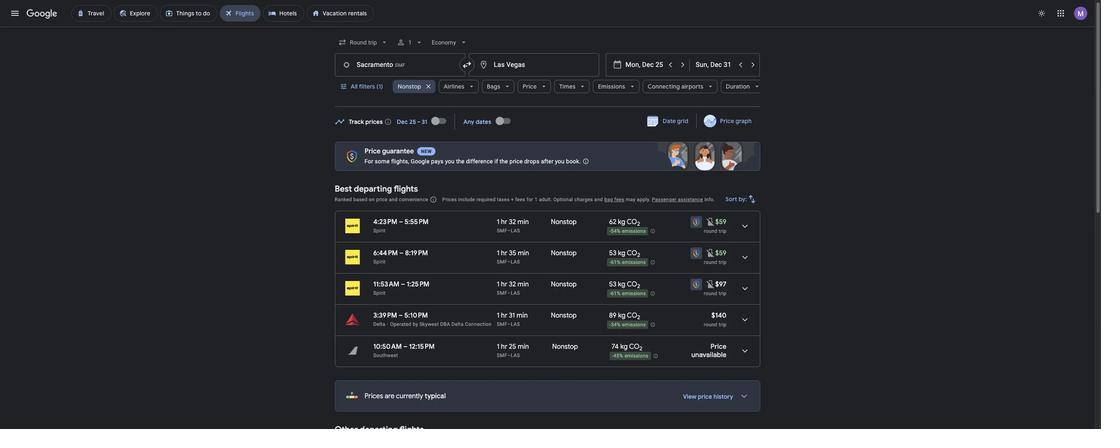 Task type: describe. For each thing, give the bounding box(es) containing it.
all
[[351, 83, 358, 90]]

connection
[[465, 321, 492, 327]]

1 for 12:15 pm
[[497, 343, 500, 351]]

nonstop for 5:55 pm
[[551, 218, 577, 226]]

flights,
[[391, 158, 409, 165]]

25 – 31
[[410, 118, 428, 125]]

Departure time: 11:53 AM. text field
[[374, 280, 400, 289]]

guarantee
[[382, 147, 414, 155]]

filters
[[359, 83, 375, 90]]

1 for 1:25 pm
[[497, 280, 500, 289]]

- for 1:25 pm
[[610, 291, 611, 296]]

round trip for 1:25 pm
[[704, 291, 727, 296]]

1 and from the left
[[389, 197, 398, 202]]

sort by:
[[726, 195, 747, 203]]

spirit for 6:44 pm
[[374, 259, 386, 265]]

hr inside 1 hr 31 min smf – las
[[501, 311, 508, 320]]

$97
[[716, 280, 727, 289]]

– inside 10:50 am – 12:15 pm southwest
[[404, 343, 408, 351]]

google
[[411, 158, 430, 165]]

prices for prices include required taxes + fees for 1 adult. optional charges and bag fees may apply. passenger assistance
[[442, 197, 457, 202]]

all filters (1) button
[[335, 76, 390, 96]]

none search field containing all filters (1)
[[335, 32, 764, 107]]

passenger
[[652, 197, 677, 202]]

typical
[[425, 392, 446, 400]]

140 US dollars text field
[[712, 311, 727, 320]]

co for 12:15 pm
[[629, 343, 640, 351]]

1 hr 25 min smf – las
[[497, 343, 529, 358]]

smf for 12:15 pm
[[497, 353, 508, 358]]

1 hr 32 min smf – las for 1:25 pm
[[497, 280, 529, 296]]

flight details. leaves sacramento international airport at 11:53 am on monday, december 25 and arrives at harry reid international airport at 1:25 pm on monday, december 25. image
[[735, 279, 755, 298]]

– up 31
[[508, 290, 511, 296]]

34%
[[611, 322, 621, 328]]

1 delta from the left
[[374, 321, 386, 327]]

53 for 1 hr 32 min
[[609, 280, 617, 289]]

ranked based on price and convenience
[[335, 197, 428, 202]]

89
[[609, 311, 617, 320]]

apply.
[[637, 197, 651, 202]]

price guarantee
[[365, 147, 414, 155]]

emissions down the 89 kg co 2
[[622, 322, 646, 328]]

– inside 1 hr 35 min smf – las
[[508, 259, 511, 265]]

spirit for 4:23 pm
[[374, 228, 386, 234]]

flight details. leaves sacramento international airport at 3:39 pm on monday, december 25 and arrives at harry reid international airport at 5:10 pm on monday, december 25. image
[[735, 310, 755, 330]]

– up operated
[[399, 311, 403, 320]]

book.
[[566, 158, 581, 165]]

-45% emissions
[[612, 353, 649, 359]]

view price history
[[683, 393, 734, 400]]

11:53 am
[[374, 280, 400, 289]]

optional
[[554, 197, 573, 202]]

leaves sacramento international airport at 11:53 am on monday, december 25 and arrives at harry reid international airport at 1:25 pm on monday, december 25. element
[[374, 280, 430, 289]]

on
[[369, 197, 375, 202]]

2 vertical spatial price
[[698, 393, 713, 400]]

53 kg co 2 for $59
[[609, 249, 641, 259]]

$140
[[712, 311, 727, 320]]

adult.
[[539, 197, 552, 202]]

prices
[[366, 118, 383, 125]]

2 inside the 89 kg co 2
[[638, 314, 641, 321]]

operated by skywest dba delta connection
[[390, 321, 492, 327]]

+
[[511, 197, 514, 202]]

southwest
[[374, 353, 398, 358]]

trip for 1:25 pm
[[719, 291, 727, 296]]

-54% emissions
[[610, 228, 646, 234]]

(1)
[[376, 83, 383, 90]]

11:53 am – 1:25 pm spirit
[[374, 280, 430, 296]]

kg for 1:25 pm
[[618, 280, 626, 289]]

1 for 5:10 pm
[[497, 311, 500, 320]]

min for 8:19 pm
[[518, 249, 529, 257]]

10:50 am – 12:15 pm southwest
[[374, 343, 435, 358]]

by
[[413, 321, 418, 327]]

2 delta from the left
[[452, 321, 464, 327]]

round inside $140 round trip
[[704, 322, 718, 328]]

1 fees from the left
[[515, 197, 526, 202]]

emissions button
[[593, 76, 640, 96]]

las for 5:55 pm
[[511, 228, 520, 234]]

airports
[[682, 83, 704, 90]]

Arrival time: 1:25 PM. text field
[[407, 280, 430, 289]]

price for price unavailable
[[711, 343, 727, 351]]

taxes
[[497, 197, 510, 202]]

bag
[[605, 197, 613, 202]]

leaves sacramento international airport at 10:50 am on monday, december 25 and arrives at harry reid international airport at 12:15 pm on monday, december 25. element
[[374, 343, 435, 351]]

new
[[421, 149, 432, 154]]

round for 5:55 pm
[[704, 228, 718, 234]]

nonstop button
[[393, 76, 436, 96]]

price for price graph
[[721, 117, 735, 125]]

change appearance image
[[1032, 3, 1052, 23]]

price graph
[[721, 117, 752, 125]]

kg for 8:19 pm
[[618, 249, 626, 257]]

round for 8:19 pm
[[704, 259, 718, 265]]

co inside the 89 kg co 2
[[627, 311, 638, 320]]

Departure time: 3:39 PM. text field
[[374, 311, 397, 320]]

for some flights, google pays you the difference if the price drops after you book.
[[365, 158, 581, 165]]

nonstop flight. element for 1:25 pm
[[551, 280, 577, 290]]

Return text field
[[696, 54, 734, 76]]

grid
[[677, 117, 689, 125]]

$59 for 62
[[716, 218, 727, 226]]

- for 5:55 pm
[[610, 228, 611, 234]]

all filters (1)
[[351, 83, 383, 90]]

3:39 pm
[[374, 311, 397, 320]]

spirit for 11:53 am
[[374, 290, 386, 296]]

emissions for 12:15 pm
[[625, 353, 649, 359]]

sort
[[726, 195, 737, 203]]

35
[[509, 249, 517, 257]]

Departure text field
[[626, 54, 664, 76]]

las for 12:15 pm
[[511, 353, 520, 358]]

hr for 12:15 pm
[[501, 343, 508, 351]]

54%
[[611, 228, 621, 234]]

round trip for 5:55 pm
[[704, 228, 727, 234]]

nonstop for 1:25 pm
[[551, 280, 577, 289]]

-34% emissions
[[610, 322, 646, 328]]

-61% emissions for $97
[[610, 291, 646, 296]]

74
[[612, 343, 619, 351]]

based
[[353, 197, 368, 202]]

times
[[559, 83, 576, 90]]

8:19 pm
[[405, 249, 428, 257]]

price graph button
[[699, 113, 759, 128]]

airlines button
[[439, 76, 479, 96]]

any dates
[[464, 118, 492, 125]]

if
[[495, 158, 498, 165]]

31
[[509, 311, 515, 320]]

trip for 8:19 pm
[[719, 259, 727, 265]]

duration
[[726, 83, 750, 90]]

dec 25 – 31
[[397, 118, 428, 125]]

$140 round trip
[[704, 311, 727, 328]]

61% for 1 hr 32 min
[[611, 291, 621, 296]]

find the best price region
[[335, 111, 761, 135]]

- for 8:19 pm
[[610, 259, 611, 265]]

– inside the 4:23 pm – 5:55 pm spirit
[[399, 218, 403, 226]]

1 for 8:19 pm
[[497, 249, 500, 257]]

after
[[541, 158, 554, 165]]

drops
[[525, 158, 540, 165]]

Arrival time: 5:55 PM. text field
[[405, 218, 429, 226]]

currently
[[396, 392, 423, 400]]

2 for 12:15 pm
[[640, 345, 643, 352]]

round for 1:25 pm
[[704, 291, 718, 296]]

dba
[[440, 321, 450, 327]]

best departing flights
[[335, 184, 418, 194]]

trip for 5:55 pm
[[719, 228, 727, 234]]

1 button
[[394, 32, 427, 52]]

59 US dollars text field
[[716, 218, 727, 226]]

co for 8:19 pm
[[627, 249, 638, 257]]

smf inside 1 hr 31 min smf – las
[[497, 321, 508, 327]]

view price history image
[[734, 386, 754, 406]]

las for 1:25 pm
[[511, 290, 520, 296]]

track
[[349, 118, 364, 125]]

history
[[714, 393, 734, 400]]

nonstop for 8:19 pm
[[551, 249, 577, 257]]

price for price
[[523, 83, 537, 90]]

total duration 1 hr 31 min. element
[[497, 311, 551, 321]]

nonstop inside popup button
[[398, 83, 421, 90]]

kg inside the 89 kg co 2
[[618, 311, 626, 320]]

emissions for 5:55 pm
[[622, 228, 646, 234]]

59 US dollars text field
[[716, 249, 727, 257]]

ranked
[[335, 197, 352, 202]]

this price for this flight doesn't include overhead bin access. if you need a carry-on bag, use the bags filter to update prices. image for $97
[[706, 279, 716, 289]]

25
[[509, 343, 516, 351]]

smf for 1:25 pm
[[497, 290, 508, 296]]

prices include required taxes + fees for 1 adult. optional charges and bag fees may apply. passenger assistance
[[442, 197, 703, 202]]

1 horizontal spatial price
[[510, 158, 523, 165]]



Task type: locate. For each thing, give the bounding box(es) containing it.
2 vertical spatial round trip
[[704, 291, 727, 296]]

2 for 1:25 pm
[[638, 283, 641, 290]]

1 las from the top
[[511, 228, 520, 234]]

are
[[385, 392, 395, 400]]

spirit down 6:44 pm
[[374, 259, 386, 265]]

-61% emissions up the 89 kg co 2
[[610, 291, 646, 296]]

emissions down the 62 kg co 2 at the bottom right of the page
[[622, 228, 646, 234]]

1 vertical spatial 53
[[609, 280, 617, 289]]

1 you from the left
[[445, 158, 455, 165]]

flight details. leaves sacramento international airport at 6:44 pm on monday, december 25 and arrives at harry reid international airport at 8:19 pm on monday, december 25. image
[[735, 247, 755, 267]]

- up 89
[[610, 291, 611, 296]]

-61% emissions down -54% emissions on the right
[[610, 259, 646, 265]]

1 vertical spatial spirit
[[374, 259, 386, 265]]

1 vertical spatial -61% emissions
[[610, 291, 646, 296]]

– left 1:25 pm text field
[[401, 280, 405, 289]]

1 vertical spatial round trip
[[704, 259, 727, 265]]

3:39 pm – 5:10 pm
[[374, 311, 428, 320]]

- down 62
[[610, 228, 611, 234]]

2 trip from the top
[[719, 259, 727, 265]]

min inside 1 hr 25 min smf – las
[[518, 343, 529, 351]]

2 inside the 62 kg co 2
[[637, 220, 640, 227]]

1 vertical spatial 53 kg co 2
[[609, 280, 641, 290]]

skywest
[[420, 321, 439, 327]]

2 for 5:55 pm
[[637, 220, 640, 227]]

total duration 1 hr 32 min. element for 53
[[497, 280, 551, 290]]

include
[[458, 197, 475, 202]]

price inside price graph button
[[721, 117, 735, 125]]

1 round trip from the top
[[704, 228, 727, 234]]

Arrival time: 8:19 PM. text field
[[405, 249, 428, 257]]

2 hr from the top
[[501, 249, 508, 257]]

prices
[[442, 197, 457, 202], [365, 392, 383, 400]]

– inside 11:53 am – 1:25 pm spirit
[[401, 280, 405, 289]]

0 vertical spatial this price for this flight doesn't include overhead bin access. if you need a carry-on bag, use the bags filter to update prices. image
[[706, 217, 716, 227]]

74 kg co 2
[[612, 343, 643, 352]]

you right after
[[555, 158, 565, 165]]

0 horizontal spatial price
[[376, 197, 388, 202]]

nonstop flight. element for 8:19 pm
[[551, 249, 577, 259]]

2 up -45% emissions
[[640, 345, 643, 352]]

trip down $97
[[719, 291, 727, 296]]

Departure time: 10:50 AM. text field
[[374, 343, 402, 351]]

1 hr 32 min smf – las
[[497, 218, 529, 234], [497, 280, 529, 296]]

1 for 5:55 pm
[[497, 218, 500, 226]]

Departure time: 4:23 PM. text field
[[374, 218, 397, 226]]

2 round from the top
[[704, 259, 718, 265]]

1 horizontal spatial the
[[500, 158, 508, 165]]

kg right 74
[[621, 343, 628, 351]]

min right 25
[[518, 343, 529, 351]]

round trip down 97 us dollars text field
[[704, 291, 727, 296]]

round down $59 text box
[[704, 228, 718, 234]]

2 53 from the top
[[609, 280, 617, 289]]

5:10 pm
[[405, 311, 428, 320]]

min for 12:15 pm
[[518, 343, 529, 351]]

2 inside 74 kg co 2
[[640, 345, 643, 352]]

1 vertical spatial 61%
[[611, 291, 621, 296]]

61% up 89
[[611, 291, 621, 296]]

total duration 1 hr 32 min. element
[[497, 218, 551, 227], [497, 280, 551, 290]]

2 61% from the top
[[611, 291, 621, 296]]

5 hr from the top
[[501, 343, 508, 351]]

- for 12:15 pm
[[612, 353, 614, 359]]

prices for prices are currently typical
[[365, 392, 383, 400]]

hr down 1 hr 35 min smf – las
[[501, 280, 508, 289]]

1 horizontal spatial you
[[555, 158, 565, 165]]

total duration 1 hr 32 min. element down 1 hr 35 min smf – las
[[497, 280, 551, 290]]

best departing flights main content
[[335, 111, 761, 429]]

for
[[527, 197, 534, 202]]

1 inside popup button
[[409, 39, 412, 46]]

None text field
[[469, 53, 599, 76]]

1 vertical spatial total duration 1 hr 32 min. element
[[497, 280, 551, 290]]

total duration 1 hr 32 min. element for 62
[[497, 218, 551, 227]]

price unavailable
[[692, 343, 727, 359]]

10:50 am
[[374, 343, 402, 351]]

– right 4:23 pm
[[399, 218, 403, 226]]

co inside 74 kg co 2
[[629, 343, 640, 351]]

1 horizontal spatial and
[[595, 197, 603, 202]]

any
[[464, 118, 475, 125]]

kg down 54%
[[618, 249, 626, 257]]

pays
[[431, 158, 444, 165]]

62 kg co 2
[[609, 218, 640, 227]]

– left 8:19 pm
[[400, 249, 404, 257]]

32 down 1 hr 35 min smf – las
[[509, 280, 516, 289]]

round trip for 8:19 pm
[[704, 259, 727, 265]]

kg inside the 62 kg co 2
[[618, 218, 626, 226]]

this price for this flight doesn't include overhead bin access. if you need a carry-on bag, use the bags filter to update prices. image up this price for this flight doesn't include overhead bin access. if you need a carry-on bag, use the bags filter to update prices. icon
[[706, 217, 716, 227]]

fees right +
[[515, 197, 526, 202]]

this price for this flight doesn't include overhead bin access. if you need a carry-on bag, use the bags filter to update prices. image down this price for this flight doesn't include overhead bin access. if you need a carry-on bag, use the bags filter to update prices. icon
[[706, 279, 716, 289]]

1 hr 32 min smf – las up 31
[[497, 280, 529, 296]]

32 down +
[[509, 218, 516, 226]]

co for 1:25 pm
[[627, 280, 638, 289]]

2 for 8:19 pm
[[638, 252, 641, 259]]

dec
[[397, 118, 408, 125]]

prices left 'are'
[[365, 392, 383, 400]]

min for 5:55 pm
[[518, 218, 529, 226]]

smf up 1 hr 31 min smf – las
[[497, 290, 508, 296]]

flights
[[394, 184, 418, 194]]

1 total duration 1 hr 32 min. element from the top
[[497, 218, 551, 227]]

0 vertical spatial 1 hr 32 min smf – las
[[497, 218, 529, 234]]

total duration 1 hr 32 min. element down for
[[497, 218, 551, 227]]

12:15 pm
[[409, 343, 435, 351]]

convenience
[[399, 197, 428, 202]]

1 horizontal spatial fees
[[615, 197, 625, 202]]

0 vertical spatial -61% emissions
[[610, 259, 646, 265]]

emissions for 1:25 pm
[[622, 291, 646, 296]]

round trip
[[704, 228, 727, 234], [704, 259, 727, 265], [704, 291, 727, 296]]

min inside 1 hr 31 min smf – las
[[517, 311, 528, 320]]

kg inside 74 kg co 2
[[621, 343, 628, 351]]

times button
[[555, 76, 590, 96]]

spirit inside the 4:23 pm – 5:55 pm spirit
[[374, 228, 386, 234]]

delta right dba
[[452, 321, 464, 327]]

hr
[[501, 218, 508, 226], [501, 249, 508, 257], [501, 280, 508, 289], [501, 311, 508, 320], [501, 343, 508, 351]]

learn more about price guarantee image
[[576, 151, 596, 171]]

view
[[683, 393, 697, 400]]

price up for
[[365, 147, 381, 155]]

trip inside $140 round trip
[[719, 322, 727, 328]]

smf up 1 hr 35 min smf – las
[[497, 228, 508, 234]]

nonstop flight. element for 12:15 pm
[[552, 343, 578, 352]]

flight details. leaves sacramento international airport at 10:50 am on monday, december 25 and arrives at harry reid international airport at 12:15 pm on monday, december 25. image
[[735, 341, 755, 361]]

dates
[[476, 118, 492, 125]]

hr inside 1 hr 35 min smf – las
[[501, 249, 508, 257]]

connecting airports button
[[643, 76, 718, 96]]

0 horizontal spatial you
[[445, 158, 455, 165]]

1 this price for this flight doesn't include overhead bin access. if you need a carry-on bag, use the bags filter to update prices. image from the top
[[706, 217, 716, 227]]

2 horizontal spatial price
[[698, 393, 713, 400]]

none text field inside search field
[[335, 53, 465, 76]]

departing
[[354, 184, 392, 194]]

hr left 31
[[501, 311, 508, 320]]

–
[[399, 218, 403, 226], [508, 228, 511, 234], [400, 249, 404, 257], [508, 259, 511, 265], [401, 280, 405, 289], [508, 290, 511, 296], [399, 311, 403, 320], [508, 321, 511, 327], [404, 343, 408, 351], [508, 353, 511, 358]]

0 vertical spatial round trip
[[704, 228, 727, 234]]

– inside 1 hr 25 min smf – las
[[508, 353, 511, 358]]

min down 1 hr 35 min smf – las
[[518, 280, 529, 289]]

– up 35
[[508, 228, 511, 234]]

this price for this flight doesn't include overhead bin access. if you need a carry-on bag, use the bags filter to update prices. image for $59
[[706, 217, 716, 227]]

– inside 1 hr 31 min smf – las
[[508, 321, 511, 327]]

price
[[510, 158, 523, 165], [376, 197, 388, 202], [698, 393, 713, 400]]

date grid button
[[641, 113, 695, 128]]

2 -61% emissions from the top
[[610, 291, 646, 296]]

las inside 1 hr 25 min smf – las
[[511, 353, 520, 358]]

1 53 kg co 2 from the top
[[609, 249, 641, 259]]

0 horizontal spatial and
[[389, 197, 398, 202]]

spirit inside 6:44 pm – 8:19 pm spirit
[[374, 259, 386, 265]]

3 round from the top
[[704, 291, 718, 296]]

hr down taxes
[[501, 218, 508, 226]]

32
[[509, 218, 516, 226], [509, 280, 516, 289]]

3 las from the top
[[511, 290, 520, 296]]

1 vertical spatial this price for this flight doesn't include overhead bin access. if you need a carry-on bag, use the bags filter to update prices. image
[[706, 279, 716, 289]]

and
[[389, 197, 398, 202], [595, 197, 603, 202]]

date grid
[[663, 117, 689, 125]]

for
[[365, 158, 373, 165]]

sort by: button
[[722, 189, 761, 209]]

1 trip from the top
[[719, 228, 727, 234]]

2 1 hr 32 min smf – las from the top
[[497, 280, 529, 296]]

0 horizontal spatial delta
[[374, 321, 386, 327]]

total duration 1 hr 25 min. element
[[497, 343, 552, 352]]

prices are currently typical
[[365, 392, 446, 400]]

5:55 pm
[[405, 218, 429, 226]]

61% for 1 hr 35 min
[[611, 259, 621, 265]]

kg
[[618, 218, 626, 226], [618, 249, 626, 257], [618, 280, 626, 289], [618, 311, 626, 320], [621, 343, 628, 351]]

las inside 1 hr 31 min smf – las
[[511, 321, 520, 327]]

1 vertical spatial $59
[[716, 249, 727, 257]]

emissions
[[622, 228, 646, 234], [622, 259, 646, 265], [622, 291, 646, 296], [622, 322, 646, 328], [625, 353, 649, 359]]

las down 35
[[511, 259, 520, 265]]

2 you from the left
[[555, 158, 565, 165]]

price left drops
[[510, 158, 523, 165]]

1 hr from the top
[[501, 218, 508, 226]]

kg for 12:15 pm
[[621, 343, 628, 351]]

trip down 140 us dollars 'text box'
[[719, 322, 727, 328]]

53
[[609, 249, 617, 257], [609, 280, 617, 289]]

32 for 1:25 pm
[[509, 280, 516, 289]]

emissions
[[598, 83, 626, 90]]

price inside price popup button
[[523, 83, 537, 90]]

unavailable
[[692, 351, 727, 359]]

2 spirit from the top
[[374, 259, 386, 265]]

1
[[409, 39, 412, 46], [535, 197, 538, 202], [497, 218, 500, 226], [497, 249, 500, 257], [497, 280, 500, 289], [497, 311, 500, 320], [497, 343, 500, 351]]

1 32 from the top
[[509, 218, 516, 226]]

and down flights
[[389, 197, 398, 202]]

53 kg co 2 up the 89 kg co 2
[[609, 280, 641, 290]]

kg right 89
[[618, 311, 626, 320]]

graph
[[736, 117, 752, 125]]

2 las from the top
[[511, 259, 520, 265]]

by:
[[739, 195, 747, 203]]

price
[[523, 83, 537, 90], [721, 117, 735, 125], [365, 147, 381, 155], [711, 343, 727, 351]]

kg up the 89 kg co 2
[[618, 280, 626, 289]]

0 vertical spatial 53
[[609, 249, 617, 257]]

2 up the 89 kg co 2
[[638, 283, 641, 290]]

5 smf from the top
[[497, 353, 508, 358]]

nonstop for 12:15 pm
[[552, 343, 578, 351]]

– inside 6:44 pm – 8:19 pm spirit
[[400, 249, 404, 257]]

las inside 1 hr 35 min smf – las
[[511, 259, 520, 265]]

trip down $59 text box
[[719, 228, 727, 234]]

price for price guarantee
[[365, 147, 381, 155]]

nonstop flight. element
[[551, 218, 577, 227], [551, 249, 577, 259], [551, 280, 577, 290], [551, 311, 577, 321], [552, 343, 578, 352]]

min for 1:25 pm
[[518, 280, 529, 289]]

hr for 1:25 pm
[[501, 280, 508, 289]]

1 spirit from the top
[[374, 228, 386, 234]]

smf down total duration 1 hr 25 min. element
[[497, 353, 508, 358]]

0 vertical spatial 61%
[[611, 259, 621, 265]]

bag fees button
[[605, 197, 625, 202]]

1 horizontal spatial delta
[[452, 321, 464, 327]]

3 smf from the top
[[497, 290, 508, 296]]

leaves sacramento international airport at 6:44 pm on monday, december 25 and arrives at harry reid international airport at 8:19 pm on monday, december 25. element
[[374, 249, 428, 257]]

price right on
[[376, 197, 388, 202]]

emissions down -54% emissions on the right
[[622, 259, 646, 265]]

airlines
[[444, 83, 465, 90]]

- down 54%
[[610, 259, 611, 265]]

spirit down 4:23 pm
[[374, 228, 386, 234]]

co up -54% emissions on the right
[[627, 218, 637, 226]]

passenger assistance button
[[652, 197, 703, 202]]

– down 31
[[508, 321, 511, 327]]

round trip down this price for this flight doesn't include overhead bin access. if you need a carry-on bag, use the bags filter to update prices. icon
[[704, 259, 727, 265]]

swap origin and destination. image
[[462, 60, 472, 70]]

round down this price for this flight doesn't include overhead bin access. if you need a carry-on bag, use the bags filter to update prices. icon
[[704, 259, 718, 265]]

round trip down $59 text box
[[704, 228, 727, 234]]

flight details. leaves sacramento international airport at 4:23 pm on monday, december 25 and arrives at harry reid international airport at 5:55 pm on monday, december 25. image
[[735, 216, 755, 236]]

min inside 1 hr 35 min smf – las
[[518, 249, 529, 257]]

date
[[663, 117, 676, 125]]

2 53 kg co 2 from the top
[[609, 280, 641, 290]]

1 vertical spatial prices
[[365, 392, 383, 400]]

2 round trip from the top
[[704, 259, 727, 265]]

61% down 54%
[[611, 259, 621, 265]]

$59
[[716, 218, 727, 226], [716, 249, 727, 257]]

1 -61% emissions from the top
[[610, 259, 646, 265]]

2 up -54% emissions on the right
[[637, 220, 640, 227]]

price left 'flight details. leaves sacramento international airport at 10:50 am on monday, december 25 and arrives at harry reid international airport at 12:15 pm on monday, december 25.' image
[[711, 343, 727, 351]]

1 vertical spatial price
[[376, 197, 388, 202]]

1 1 hr 32 min smf – las from the top
[[497, 218, 529, 234]]

this price for this flight doesn't include overhead bin access. if you need a carry-on bag, use the bags filter to update prices. image
[[706, 217, 716, 227], [706, 279, 716, 289]]

emissions up the 89 kg co 2
[[622, 291, 646, 296]]

1 hr 31 min smf – las
[[497, 311, 528, 327]]

-61% emissions for $59
[[610, 259, 646, 265]]

3 hr from the top
[[501, 280, 508, 289]]

2 and from the left
[[595, 197, 603, 202]]

the left "difference"
[[456, 158, 465, 165]]

hr left 25
[[501, 343, 508, 351]]

1 hr 32 min smf – las for 5:55 pm
[[497, 218, 529, 234]]

0 vertical spatial prices
[[442, 197, 457, 202]]

las up 31
[[511, 290, 520, 296]]

co up -45% emissions
[[629, 343, 640, 351]]

3 round trip from the top
[[704, 291, 727, 296]]

nonstop
[[398, 83, 421, 90], [551, 218, 577, 226], [551, 249, 577, 257], [551, 280, 577, 289], [551, 311, 577, 320], [552, 343, 578, 351]]

price button
[[518, 76, 551, 96]]

1 smf from the top
[[497, 228, 508, 234]]

delta down 3:39 pm
[[374, 321, 386, 327]]

hr inside 1 hr 25 min smf – las
[[501, 343, 508, 351]]

emissions for 8:19 pm
[[622, 259, 646, 265]]

53 down 54%
[[609, 249, 617, 257]]

nonstop flight. element for 5:55 pm
[[551, 218, 577, 227]]

co inside the 62 kg co 2
[[627, 218, 637, 226]]

Arrival time: 5:10 PM. text field
[[405, 311, 428, 320]]

4 round from the top
[[704, 322, 718, 328]]

leaves sacramento international airport at 3:39 pm on monday, december 25 and arrives at harry reid international airport at 5:10 pm on monday, december 25. element
[[374, 311, 428, 320]]

min right 35
[[518, 249, 529, 257]]

- down 74
[[612, 353, 614, 359]]

32 for 5:55 pm
[[509, 218, 516, 226]]

2 the from the left
[[500, 158, 508, 165]]

0 horizontal spatial prices
[[365, 392, 383, 400]]

spirit down 11:53 am text box
[[374, 290, 386, 296]]

smf for 8:19 pm
[[497, 259, 508, 265]]

- down 89
[[610, 322, 611, 328]]

hr for 8:19 pm
[[501, 249, 508, 257]]

0 vertical spatial total duration 1 hr 32 min. element
[[497, 218, 551, 227]]

 image
[[387, 321, 389, 327]]

1 53 from the top
[[609, 249, 617, 257]]

Arrival time: 12:15 PM. text field
[[409, 343, 435, 351]]

1 vertical spatial 1 hr 32 min smf – las
[[497, 280, 529, 296]]

and left bag
[[595, 197, 603, 202]]

kg right 62
[[618, 218, 626, 226]]

main menu image
[[10, 8, 20, 18]]

53 kg co 2
[[609, 249, 641, 259], [609, 280, 641, 290]]

1 round from the top
[[704, 228, 718, 234]]

charges
[[575, 197, 593, 202]]

smf for 5:55 pm
[[497, 228, 508, 234]]

1 hr 32 min smf – las down +
[[497, 218, 529, 234]]

5 las from the top
[[511, 353, 520, 358]]

this price for this flight doesn't include overhead bin access. if you need a carry-on bag, use the bags filter to update prices. image
[[706, 248, 716, 258]]

co up the 89 kg co 2
[[627, 280, 638, 289]]

price inside price unavailable
[[711, 343, 727, 351]]

6:44 pm
[[374, 249, 398, 257]]

1 61% from the top
[[611, 259, 621, 265]]

2 smf from the top
[[497, 259, 508, 265]]

53 for 1 hr 35 min
[[609, 249, 617, 257]]

las down 31
[[511, 321, 520, 327]]

may
[[626, 197, 636, 202]]

0 vertical spatial 32
[[509, 218, 516, 226]]

None search field
[[335, 32, 764, 107]]

2 32 from the top
[[509, 280, 516, 289]]

learn more about tracked prices image
[[385, 118, 392, 125]]

las for 8:19 pm
[[511, 259, 520, 265]]

delta
[[374, 321, 386, 327], [452, 321, 464, 327]]

0 vertical spatial $59
[[716, 218, 727, 226]]

3 spirit from the top
[[374, 290, 386, 296]]

smf inside 1 hr 35 min smf – las
[[497, 259, 508, 265]]

61%
[[611, 259, 621, 265], [611, 291, 621, 296]]

fees right bag
[[615, 197, 625, 202]]

3 trip from the top
[[719, 291, 727, 296]]

smf down 'total duration 1 hr 35 min.' element
[[497, 259, 508, 265]]

connecting
[[648, 83, 680, 90]]

2 $59 from the top
[[716, 249, 727, 257]]

1 $59 from the top
[[716, 218, 727, 226]]

2 total duration 1 hr 32 min. element from the top
[[497, 280, 551, 290]]

las up 35
[[511, 228, 520, 234]]

price right the view
[[698, 393, 713, 400]]

Departure time: 6:44 PM. text field
[[374, 249, 398, 257]]

4 smf from the top
[[497, 321, 508, 327]]

co down -54% emissions on the right
[[627, 249, 638, 257]]

4 hr from the top
[[501, 311, 508, 320]]

some
[[375, 158, 390, 165]]

las down 25
[[511, 353, 520, 358]]

$59 for 53
[[716, 249, 727, 257]]

hr for 5:55 pm
[[501, 218, 508, 226]]

53 up 89
[[609, 280, 617, 289]]

co for 5:55 pm
[[627, 218, 637, 226]]

smf inside 1 hr 25 min smf – las
[[497, 353, 508, 358]]

you right pays
[[445, 158, 455, 165]]

connecting airports
[[648, 83, 704, 90]]

4 las from the top
[[511, 321, 520, 327]]

1 vertical spatial 32
[[509, 280, 516, 289]]

spirit inside 11:53 am – 1:25 pm spirit
[[374, 290, 386, 296]]

None text field
[[335, 53, 465, 76]]

New feature text field
[[418, 147, 436, 155]]

smf
[[497, 228, 508, 234], [497, 259, 508, 265], [497, 290, 508, 296], [497, 321, 508, 327], [497, 353, 508, 358]]

2 vertical spatial spirit
[[374, 290, 386, 296]]

89 kg co 2
[[609, 311, 641, 321]]

1 horizontal spatial prices
[[442, 197, 457, 202]]

0 vertical spatial 53 kg co 2
[[609, 249, 641, 259]]

kg for 5:55 pm
[[618, 218, 626, 226]]

smf down total duration 1 hr 31 min. element in the bottom of the page
[[497, 321, 508, 327]]

0 horizontal spatial fees
[[515, 197, 526, 202]]

2 down -54% emissions on the right
[[638, 252, 641, 259]]

1 inside 1 hr 35 min smf – las
[[497, 249, 500, 257]]

0 vertical spatial spirit
[[374, 228, 386, 234]]

97 US dollars text field
[[716, 280, 727, 289]]

min right 31
[[517, 311, 528, 320]]

hr left 35
[[501, 249, 508, 257]]

round down 140 us dollars 'text box'
[[704, 322, 718, 328]]

round down $97
[[704, 291, 718, 296]]

price right bags popup button
[[523, 83, 537, 90]]

4:23 pm – 5:55 pm spirit
[[374, 218, 429, 234]]

leaves sacramento international airport at 4:23 pm on monday, december 25 and arrives at harry reid international airport at 5:55 pm on monday, december 25. element
[[374, 218, 429, 226]]

1 inside 1 hr 31 min smf – las
[[497, 311, 500, 320]]

the right if
[[500, 158, 508, 165]]

price left graph
[[721, 117, 735, 125]]

1 inside 1 hr 25 min smf – las
[[497, 343, 500, 351]]

1 hr 35 min smf – las
[[497, 249, 529, 265]]

1 the from the left
[[456, 158, 465, 165]]

53 kg co 2 for $97
[[609, 280, 641, 290]]

emissions down 74 kg co 2
[[625, 353, 649, 359]]

prices right learn more about ranking icon
[[442, 197, 457, 202]]

required
[[477, 197, 496, 202]]

1:25 pm
[[407, 280, 430, 289]]

0 vertical spatial price
[[510, 158, 523, 165]]

– left 12:15 pm at the bottom left
[[404, 343, 408, 351]]

None field
[[335, 35, 392, 50], [429, 35, 471, 50], [335, 35, 392, 50], [429, 35, 471, 50]]

– down 25
[[508, 353, 511, 358]]

53 kg co 2 down -54% emissions on the right
[[609, 249, 641, 259]]

2 this price for this flight doesn't include overhead bin access. if you need a carry-on bag, use the bags filter to update prices. image from the top
[[706, 279, 716, 289]]

total duration 1 hr 35 min. element
[[497, 249, 551, 259]]

learn more about ranking image
[[430, 196, 437, 203]]

2 fees from the left
[[615, 197, 625, 202]]

co up -34% emissions
[[627, 311, 638, 320]]

4 trip from the top
[[719, 322, 727, 328]]

0 horizontal spatial the
[[456, 158, 465, 165]]



Task type: vqa. For each thing, say whether or not it's contained in the screenshot.


